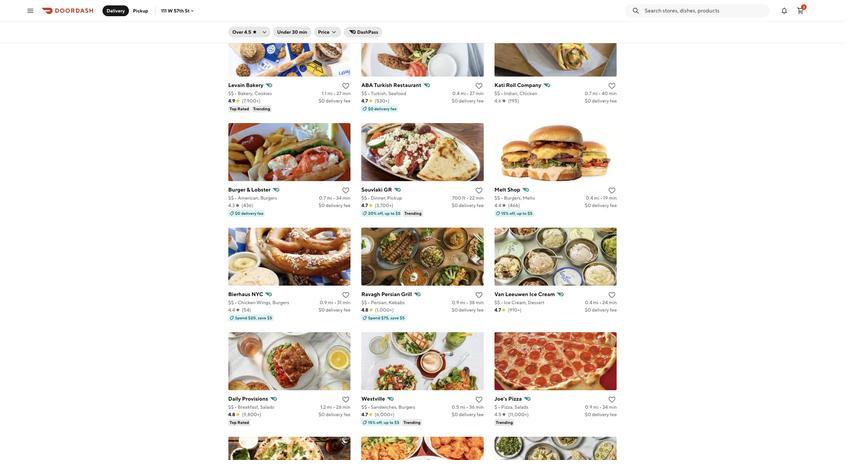 Task type: locate. For each thing, give the bounding box(es) containing it.
0.4
[[452, 91, 460, 96], [586, 195, 593, 201], [585, 300, 593, 306]]

1 horizontal spatial 4.4
[[495, 203, 502, 208]]

mi for joe's pizza
[[593, 405, 599, 410]]

$​0 delivery fee down 0.4 mi • 24 min
[[585, 308, 617, 313]]

$$ • breakfast, salads
[[228, 405, 274, 410]]

0.7 for company
[[585, 91, 592, 96]]

(3,700+)
[[375, 203, 393, 208]]

1 horizontal spatial 27
[[470, 91, 475, 96]]

1 salads from the left
[[260, 405, 274, 410]]

$$ for souvlaki
[[361, 195, 367, 201]]

4.7 for van
[[495, 308, 501, 313]]

to for souvlaki gr
[[391, 211, 395, 216]]

$​0 delivery fee for ravagh persian grill
[[452, 308, 484, 313]]

spend for ravagh
[[368, 316, 381, 321]]

1 horizontal spatial ice
[[530, 291, 537, 298]]

34 for burger & lobster
[[336, 195, 342, 201]]

$20,
[[248, 316, 257, 321]]

0 vertical spatial 4.5
[[244, 29, 251, 35]]

(195)
[[508, 98, 519, 104]]

2 top rated from the top
[[230, 420, 249, 425]]

0 vertical spatial $0 delivery fee
[[368, 106, 397, 111]]

fee down 700 ft • 22 min
[[477, 203, 484, 208]]

4.4 for bierhaus nyc
[[228, 308, 235, 313]]

ice up (910+)
[[504, 300, 511, 306]]

delivery down 1.2 mi • 26 min
[[326, 412, 343, 418]]

delivery down 0.4 mi • 19 min
[[592, 203, 609, 208]]

$​0 for daily provisions
[[319, 412, 325, 418]]

burgers right sandwiches,
[[399, 405, 415, 410]]

pickup inside button
[[133, 8, 148, 13]]

0.9 for bierhaus nyc
[[320, 300, 327, 306]]

click to add this store to your saved list image up 1.1 mi • 27 min
[[342, 82, 350, 90]]

1 vertical spatial burgers
[[272, 300, 289, 306]]

trending
[[253, 106, 270, 111], [405, 211, 422, 216], [404, 420, 421, 425], [496, 420, 513, 425]]

15% off, up to $5 down (6,000+)
[[368, 420, 400, 425]]

4.7 down souvlaki
[[361, 203, 368, 208]]

1 vertical spatial chicken
[[238, 300, 256, 306]]

$​0 for melt shop
[[585, 203, 591, 208]]

$​0 delivery fee for souvlaki gr
[[452, 203, 484, 208]]

save right $75,
[[391, 316, 399, 321]]

0 horizontal spatial spend
[[235, 316, 247, 321]]

0 horizontal spatial $0
[[235, 211, 240, 216]]

min for joe's pizza
[[609, 405, 617, 410]]

$​0 down 0.5
[[452, 412, 458, 418]]

0 horizontal spatial ice
[[504, 300, 511, 306]]

0.9 for ravagh persian grill
[[452, 300, 459, 306]]

$​0 down 0.4 mi • 24 min
[[585, 308, 591, 313]]

$0 down american, at the left top of the page
[[235, 211, 240, 216]]

burgers for westville
[[399, 405, 415, 410]]

0 horizontal spatial $0 delivery fee
[[235, 211, 264, 216]]

fee for persian
[[477, 308, 484, 313]]

min for souvlaki gr
[[476, 195, 484, 201]]

under 30 min button
[[273, 27, 311, 37]]

up down (6,000+)
[[384, 420, 389, 425]]

$​0 delivery fee down 0.7 mi • 34 min
[[319, 203, 351, 208]]

0 horizontal spatial save
[[258, 316, 266, 321]]

joe's
[[495, 396, 507, 402]]

spend down (54)
[[235, 316, 247, 321]]

min for bierhaus nyc
[[343, 300, 351, 306]]

click to add this store to your saved list image for van leeuwen ice cream
[[608, 291, 616, 299]]

ice up dessert
[[530, 291, 537, 298]]

$​0 for souvlaki gr
[[452, 203, 458, 208]]

$​0 delivery fee down 1.1 mi • 27 min
[[319, 98, 351, 104]]

2 vertical spatial burgers
[[399, 405, 415, 410]]

breakfast,
[[238, 405, 259, 410]]

delivery down 0.9 mi • 34 min
[[592, 412, 609, 418]]

0.7 mi • 40 min
[[585, 91, 617, 96]]

$$ up 4.9
[[228, 91, 234, 96]]

0 horizontal spatial 15%
[[368, 420, 376, 425]]

burgers right wings,
[[272, 300, 289, 306]]

fee down 0.4 mi • 19 min
[[610, 203, 617, 208]]

trending down the $$ • sandwiches, burgers
[[404, 420, 421, 425]]

1 vertical spatial 4.5
[[495, 412, 502, 418]]

min for melt shop
[[609, 195, 617, 201]]

salads for daily provisions
[[260, 405, 274, 410]]

off,
[[378, 211, 384, 216], [510, 211, 516, 216], [377, 420, 383, 425]]

1 horizontal spatial $0 delivery fee
[[368, 106, 397, 111]]

2 spend from the left
[[368, 316, 381, 321]]

4.8 down 'ravagh'
[[361, 308, 368, 313]]

1 vertical spatial top
[[230, 420, 237, 425]]

open menu image
[[26, 7, 34, 15]]

up down (466)
[[517, 211, 522, 216]]

leeuwen
[[505, 291, 528, 298]]

$$ for kati
[[495, 91, 500, 96]]

melt shop
[[495, 187, 521, 193]]

1 vertical spatial ice
[[504, 300, 511, 306]]

$$ for levain
[[228, 91, 234, 96]]

1 vertical spatial 15% off, up to $5
[[368, 420, 400, 425]]

36
[[469, 405, 475, 410]]

$​0 delivery fee for melt shop
[[585, 203, 617, 208]]

15%
[[501, 211, 509, 216], [368, 420, 376, 425]]

$5 down $$ • dinner, pickup
[[396, 211, 401, 216]]

1 horizontal spatial 15%
[[501, 211, 509, 216]]

$0 delivery fee down '(436)'
[[235, 211, 264, 216]]

persian
[[381, 291, 400, 298]]

pizza,
[[501, 405, 514, 410]]

fee for shop
[[610, 203, 617, 208]]

sandwiches,
[[371, 405, 398, 410]]

$0 delivery fee down (530+)
[[368, 106, 397, 111]]

min inside button
[[299, 29, 307, 35]]

2 salads from the left
[[515, 405, 529, 410]]

$​0 delivery fee down 0.4 mi • 27 min on the top of page
[[452, 98, 484, 104]]

$$ • dinner, pickup
[[361, 195, 402, 201]]

1 vertical spatial 34
[[603, 405, 608, 410]]

0 vertical spatial ice
[[530, 291, 537, 298]]

under 30 min
[[277, 29, 307, 35]]

1 horizontal spatial pickup
[[387, 195, 402, 201]]

fee for leeuwen
[[610, 308, 617, 313]]

$​0 delivery fee
[[319, 98, 351, 104], [452, 98, 484, 104], [585, 98, 617, 104], [319, 203, 351, 208], [452, 203, 484, 208], [585, 203, 617, 208], [319, 308, 351, 313], [452, 308, 484, 313], [585, 308, 617, 313], [319, 412, 351, 418], [452, 412, 484, 418], [585, 412, 617, 418]]

4.3
[[228, 203, 235, 208]]

$​0 for van leeuwen ice cream
[[585, 308, 591, 313]]

burger & lobster
[[228, 187, 271, 193]]

shop
[[508, 187, 521, 193]]

26
[[336, 405, 342, 410]]

salads
[[260, 405, 274, 410], [515, 405, 529, 410]]

1 27 from the left
[[337, 91, 342, 96]]

0 horizontal spatial 34
[[336, 195, 342, 201]]

0 horizontal spatial 27
[[337, 91, 342, 96]]

ice for •
[[504, 300, 511, 306]]

ravagh persian grill
[[361, 291, 412, 298]]

1 horizontal spatial 4.5
[[495, 412, 502, 418]]

salads down provisions
[[260, 405, 274, 410]]

$​0 down 1.1
[[319, 98, 325, 104]]

1 horizontal spatial 0.7
[[585, 91, 592, 96]]

0 horizontal spatial pickup
[[133, 8, 148, 13]]

$​0 down 0.4 mi • 27 min on the top of page
[[452, 98, 458, 104]]

delivery for turkish
[[459, 98, 476, 104]]

$​0 down "0.9 mi • 38 min"
[[452, 308, 458, 313]]

2 vertical spatial 0.4
[[585, 300, 593, 306]]

2 horizontal spatial 0.9
[[585, 405, 592, 410]]

click to add this store to your saved list image up 700 ft • 22 min
[[475, 187, 483, 195]]

31
[[337, 300, 342, 306]]

$$ down 'ravagh'
[[361, 300, 367, 306]]

rated down (7,900+)
[[238, 106, 249, 111]]

burger
[[228, 187, 246, 193]]

$$ up 4.3
[[228, 195, 234, 201]]

0 vertical spatial burgers
[[260, 195, 277, 201]]

top
[[230, 106, 237, 111], [230, 420, 237, 425]]

0.9
[[320, 300, 327, 306], [452, 300, 459, 306], [585, 405, 592, 410]]

$​0 down 700
[[452, 203, 458, 208]]

price
[[318, 29, 330, 35]]

click to add this store to your saved list image up 0.4 mi • 19 min
[[608, 187, 616, 195]]

1 vertical spatial 15%
[[368, 420, 376, 425]]

$​0 delivery fee for burger & lobster
[[319, 203, 351, 208]]

34 for joe's pizza
[[603, 405, 608, 410]]

save
[[258, 316, 266, 321], [391, 316, 399, 321]]

delivery for pizza
[[592, 412, 609, 418]]

$​0 delivery fee down 0.9 mi • 34 min
[[585, 412, 617, 418]]

$​0 for bierhaus nyc
[[319, 308, 325, 313]]

1 vertical spatial 0.4
[[586, 195, 593, 201]]

$$ down souvlaki
[[361, 195, 367, 201]]

1 horizontal spatial 0.9
[[452, 300, 459, 306]]

fee for roll
[[610, 98, 617, 104]]

$$ down aba
[[361, 91, 367, 96]]

0 horizontal spatial 0.9
[[320, 300, 327, 306]]

click to add this store to your saved list image for ravagh persian grill
[[475, 291, 483, 299]]

save right $20,
[[258, 316, 266, 321]]

4.4 down melt
[[495, 203, 502, 208]]

melts
[[523, 195, 535, 201]]

0 horizontal spatial salads
[[260, 405, 274, 410]]

1 horizontal spatial save
[[391, 316, 399, 321]]

20%
[[368, 211, 377, 216]]

0 vertical spatial chicken
[[520, 91, 538, 96]]

fee down 0.4 mi • 27 min on the top of page
[[477, 98, 484, 104]]

off, for souvlaki gr
[[378, 211, 384, 216]]

notification bell image
[[781, 7, 789, 15]]

fee down 0.9 mi • 34 min
[[610, 412, 617, 418]]

top rated down (9,800+)
[[230, 420, 249, 425]]

1 vertical spatial 4.4
[[228, 308, 235, 313]]

22
[[470, 195, 475, 201]]

click to add this store to your saved list image for provisions
[[342, 396, 350, 404]]

0 horizontal spatial 0.7
[[319, 195, 326, 201]]

cookies
[[254, 91, 272, 96]]

27 for levain bakery
[[337, 91, 342, 96]]

4.9
[[228, 98, 235, 104]]

0 vertical spatial $0
[[368, 106, 374, 111]]

fee down 1.1 mi • 27 min
[[344, 98, 351, 104]]

top rated down 4.9
[[230, 106, 249, 111]]

st
[[185, 8, 190, 13]]

0 vertical spatial top rated
[[230, 106, 249, 111]]

pickup down gr
[[387, 195, 402, 201]]

1 spend from the left
[[235, 316, 247, 321]]

$​0 delivery fee down "0.9 mi • 38 min"
[[452, 308, 484, 313]]

0 vertical spatial 34
[[336, 195, 342, 201]]

trending right 20% off, up to $5
[[405, 211, 422, 216]]

0.4 for melt shop
[[586, 195, 593, 201]]

1 horizontal spatial 15% off, up to $5
[[501, 211, 533, 216]]

30
[[292, 29, 298, 35]]

$​0 delivery fee for aba turkish restaurant
[[452, 98, 484, 104]]

souvlaki
[[361, 187, 383, 193]]

1 vertical spatial $0 delivery fee
[[235, 211, 264, 216]]

0 horizontal spatial 4.5
[[244, 29, 251, 35]]

2 save from the left
[[391, 316, 399, 321]]

1 vertical spatial 0.7
[[319, 195, 326, 201]]

mi
[[328, 91, 333, 96], [461, 91, 466, 96], [593, 91, 598, 96], [327, 195, 332, 201], [594, 195, 600, 201], [328, 300, 333, 306], [460, 300, 466, 306], [593, 300, 599, 306], [327, 405, 332, 410], [460, 405, 465, 410], [593, 405, 599, 410]]

fee down 0.7 mi • 40 min
[[610, 98, 617, 104]]

bakery
[[246, 82, 264, 89]]

$​0 delivery fee down 0.7 mi • 40 min
[[585, 98, 617, 104]]

$​0 down 1.2
[[319, 412, 325, 418]]

$​0 delivery fee down 0.4 mi • 19 min
[[585, 203, 617, 208]]

click to add this store to your saved list image for melt shop
[[608, 187, 616, 195]]

(466)
[[508, 203, 520, 208]]

rated
[[238, 106, 249, 111], [238, 420, 249, 425]]

0 vertical spatial 4.8
[[361, 308, 368, 313]]

$$ for ravagh
[[361, 300, 367, 306]]

fee down "0.9 mi • 38 min"
[[477, 308, 484, 313]]

fee for pizza
[[610, 412, 617, 418]]

top down "daily" at the bottom of page
[[230, 420, 237, 425]]

$​0 delivery fee for kati roll company
[[585, 98, 617, 104]]

1 horizontal spatial salads
[[515, 405, 529, 410]]

•
[[235, 91, 237, 96], [334, 91, 336, 96], [368, 91, 370, 96], [467, 91, 469, 96], [501, 91, 503, 96], [599, 91, 601, 96], [235, 195, 237, 201], [333, 195, 335, 201], [368, 195, 370, 201], [467, 195, 469, 201], [501, 195, 503, 201], [600, 195, 602, 201], [235, 300, 237, 306], [334, 300, 336, 306], [368, 300, 370, 306], [466, 300, 468, 306], [501, 300, 503, 306], [600, 300, 602, 306], [235, 405, 237, 410], [333, 405, 335, 410], [368, 405, 370, 410], [466, 405, 468, 410], [498, 405, 500, 410], [600, 405, 602, 410]]

to
[[391, 211, 395, 216], [523, 211, 527, 216], [390, 420, 394, 425]]

4.4 left (54)
[[228, 308, 235, 313]]

4.8
[[361, 308, 368, 313], [228, 412, 235, 418]]

2 top from the top
[[230, 420, 237, 425]]

burgers for burger & lobster
[[260, 195, 277, 201]]

0 vertical spatial 0.4
[[452, 91, 460, 96]]

15% down (6,000+)
[[368, 420, 376, 425]]

over 4.5
[[232, 29, 251, 35]]

$0 delivery fee
[[368, 106, 397, 111], [235, 211, 264, 216]]

delivery down 0.7 mi • 34 min
[[326, 203, 343, 208]]

0 vertical spatial rated
[[238, 106, 249, 111]]

$$ for melt
[[495, 195, 500, 201]]

$$ • indian, chicken
[[495, 91, 538, 96]]

$0
[[368, 106, 374, 111], [235, 211, 240, 216]]

0.5 mi • 36 min
[[452, 405, 484, 410]]

$$ down bierhaus
[[228, 300, 234, 306]]

ravagh
[[361, 291, 380, 298]]

mi for ravagh persian grill
[[460, 300, 466, 306]]

fee down 0.9 mi • 31 min
[[344, 308, 351, 313]]

0.7
[[585, 91, 592, 96], [319, 195, 326, 201]]

click to add this store to your saved list image
[[342, 187, 350, 195], [475, 187, 483, 195], [608, 187, 616, 195], [475, 291, 483, 299], [608, 291, 616, 299]]

$$ • persian, kebabs
[[361, 300, 405, 306]]

fee for bakery
[[344, 98, 351, 104]]

40
[[602, 91, 608, 96]]

daily
[[228, 396, 241, 402]]

$​0 for aba turkish restaurant
[[452, 98, 458, 104]]

$​0 down 0.9 mi • 34 min
[[585, 412, 591, 418]]

0 horizontal spatial 4.8
[[228, 412, 235, 418]]

(530+)
[[375, 98, 390, 104]]

click to add this store to your saved list image up 0.4 mi • 24 min
[[608, 291, 616, 299]]

indian,
[[504, 91, 519, 96]]

1 save from the left
[[258, 316, 266, 321]]

3
[[803, 5, 805, 9]]

0 vertical spatial 0.7
[[585, 91, 592, 96]]

1 vertical spatial $0
[[235, 211, 240, 216]]

fee down 0.7 mi • 34 min
[[344, 203, 351, 208]]

1 vertical spatial top rated
[[230, 420, 249, 425]]

aba
[[361, 82, 373, 89]]

fee down 1.2 mi • 26 min
[[344, 412, 351, 418]]

1 horizontal spatial spend
[[368, 316, 381, 321]]

rated down (9,800+)
[[238, 420, 249, 425]]

4.6
[[495, 98, 502, 104]]

delivery down 0.9 mi • 31 min
[[326, 308, 343, 313]]

27
[[337, 91, 342, 96], [470, 91, 475, 96]]

(6,000+)
[[375, 412, 395, 418]]

0 vertical spatial top
[[230, 106, 237, 111]]

$$ down melt
[[495, 195, 500, 201]]

fee down 0.4 mi • 24 min
[[610, 308, 617, 313]]

click to add this store to your saved list image
[[342, 82, 350, 90], [475, 82, 483, 90], [608, 82, 616, 90], [342, 291, 350, 299], [342, 396, 350, 404], [475, 396, 483, 404], [608, 396, 616, 404]]

delivery down "0.9 mi • 38 min"
[[459, 308, 476, 313]]

$$
[[228, 91, 234, 96], [361, 91, 367, 96], [495, 91, 500, 96], [228, 195, 234, 201], [361, 195, 367, 201], [495, 195, 500, 201], [228, 300, 234, 306], [361, 300, 367, 306], [495, 300, 500, 306], [228, 405, 234, 410], [361, 405, 367, 410]]

nyc
[[252, 291, 263, 298]]

4.4
[[495, 203, 502, 208], [228, 308, 235, 313]]

chicken
[[520, 91, 538, 96], [238, 300, 256, 306]]

4.7 down aba
[[361, 98, 368, 104]]

delivery for gr
[[459, 203, 476, 208]]

$0 down turkish,
[[368, 106, 374, 111]]

$5 down (6,000+)
[[395, 420, 400, 425]]

min for kati roll company
[[609, 91, 617, 96]]

min
[[299, 29, 307, 35], [343, 91, 351, 96], [476, 91, 484, 96], [609, 91, 617, 96], [343, 195, 351, 201], [476, 195, 484, 201], [609, 195, 617, 201], [343, 300, 351, 306], [476, 300, 484, 306], [609, 300, 617, 306], [343, 405, 351, 410], [476, 405, 484, 410], [609, 405, 617, 410]]

1 horizontal spatial 34
[[603, 405, 608, 410]]

1 vertical spatial 4.8
[[228, 412, 235, 418]]

click to add this store to your saved list image up '0.5 mi • 36 min' on the bottom of the page
[[475, 396, 483, 404]]

0 vertical spatial 4.4
[[495, 203, 502, 208]]

to down (3,700+)
[[391, 211, 395, 216]]

0 horizontal spatial 4.4
[[228, 308, 235, 313]]

$$ down "daily" at the bottom of page
[[228, 405, 234, 410]]

$0 delivery fee for &
[[235, 211, 264, 216]]

1 vertical spatial rated
[[238, 420, 249, 425]]

click to add this store to your saved list image for turkish
[[475, 82, 483, 90]]

0 vertical spatial pickup
[[133, 8, 148, 13]]

2 items, open order cart image
[[797, 7, 805, 15]]

1 horizontal spatial 4.8
[[361, 308, 368, 313]]

delivery down 1.1 mi • 27 min
[[326, 98, 343, 104]]

$​0 down 0.4 mi • 19 min
[[585, 203, 591, 208]]

1 horizontal spatial $0
[[368, 106, 374, 111]]

$0 delivery fee for turkish
[[368, 106, 397, 111]]

15% down (466)
[[501, 211, 509, 216]]

(436)
[[242, 203, 253, 208]]

4.8 for ravagh persian grill
[[361, 308, 368, 313]]

top down 4.9
[[230, 106, 237, 111]]

$​0 down 0.7 mi • 40 min
[[585, 98, 591, 104]]

wings,
[[257, 300, 272, 306]]

2 27 from the left
[[470, 91, 475, 96]]

$​0 delivery fee for joe's pizza
[[585, 412, 617, 418]]

salads up (11,000+)
[[515, 405, 529, 410]]

$$ up 4.6
[[495, 91, 500, 96]]

click to add this store to your saved list image up 0.7 mi • 34 min
[[342, 187, 350, 195]]

0 vertical spatial 15% off, up to $5
[[501, 211, 533, 216]]



Task type: describe. For each thing, give the bounding box(es) containing it.
min for ravagh persian grill
[[476, 300, 484, 306]]

save for nyc
[[258, 316, 266, 321]]

700 ft • 22 min
[[452, 195, 484, 201]]

4.7 for souvlaki
[[361, 203, 368, 208]]

0.4 for aba turkish restaurant
[[452, 91, 460, 96]]

delivery button
[[103, 5, 129, 16]]

1 horizontal spatial chicken
[[520, 91, 538, 96]]

cream,
[[512, 300, 527, 306]]

trending down pizza,
[[496, 420, 513, 425]]

fee for gr
[[477, 203, 484, 208]]

0.4 for van leeuwen ice cream
[[585, 300, 593, 306]]

(910+)
[[508, 308, 522, 313]]

0.9 for joe's pizza
[[585, 405, 592, 410]]

mi for daily provisions
[[327, 405, 332, 410]]

0.9 mi • 34 min
[[585, 405, 617, 410]]

$$ for aba
[[361, 91, 367, 96]]

111
[[161, 8, 167, 13]]

$​0 delivery fee for westville
[[452, 412, 484, 418]]

click to add this store to your saved list image for nyc
[[342, 291, 350, 299]]

$​0 for joe's pizza
[[585, 412, 591, 418]]

delivery down '(436)'
[[241, 211, 257, 216]]

4.4 for melt shop
[[495, 203, 502, 208]]

ice for leeuwen
[[530, 291, 537, 298]]

1 top rated from the top
[[230, 106, 249, 111]]

1 rated from the top
[[238, 106, 249, 111]]

$5 down melts
[[528, 211, 533, 216]]

delivery for roll
[[592, 98, 609, 104]]

fee for &
[[344, 203, 351, 208]]

min for aba turkish restaurant
[[476, 91, 484, 96]]

0.4 mi • 19 min
[[586, 195, 617, 201]]

mi for aba turkish restaurant
[[461, 91, 466, 96]]

mi for burger & lobster
[[327, 195, 332, 201]]

1 top from the top
[[230, 106, 237, 111]]

$$ for burger
[[228, 195, 234, 201]]

(1,000+)
[[375, 308, 394, 313]]

&
[[247, 187, 250, 193]]

$$ for van
[[495, 300, 500, 306]]

click to add this store to your saved list image for burger & lobster
[[342, 187, 350, 195]]

$$ • american, burgers
[[228, 195, 277, 201]]

27 for aba turkish restaurant
[[470, 91, 475, 96]]

trending for souvlaki gr
[[405, 211, 422, 216]]

(7,900+)
[[242, 98, 261, 104]]

delivery down '0.5 mi • 36 min' on the bottom of the page
[[459, 412, 476, 418]]

delivery for persian
[[459, 308, 476, 313]]

0 horizontal spatial chicken
[[238, 300, 256, 306]]

persian,
[[371, 300, 388, 306]]

lobster
[[251, 187, 271, 193]]

$​0 for kati roll company
[[585, 98, 591, 104]]

$$ • burgers, melts
[[495, 195, 535, 201]]

min for westville
[[476, 405, 484, 410]]

delivery for &
[[326, 203, 343, 208]]

$$ down westville
[[361, 405, 367, 410]]

salads for joe's pizza
[[515, 405, 529, 410]]

levain
[[228, 82, 245, 89]]

price button
[[314, 27, 341, 37]]

2 rated from the top
[[238, 420, 249, 425]]

fee down the $$ • american, burgers
[[257, 211, 264, 216]]

delivery for shop
[[592, 203, 609, 208]]

off, down (466)
[[510, 211, 516, 216]]

bierhaus nyc
[[228, 291, 263, 298]]

bierhaus
[[228, 291, 250, 298]]

trending for westville
[[404, 420, 421, 425]]

delivery
[[107, 8, 125, 13]]

$0 for burger
[[235, 211, 240, 216]]

save for persian
[[391, 316, 399, 321]]

click to add this store to your saved list image for souvlaki gr
[[475, 187, 483, 195]]

$$ • bakery, cookies
[[228, 91, 272, 96]]

1.1
[[322, 91, 327, 96]]

westville
[[361, 396, 385, 402]]

delivery down (530+)
[[374, 106, 390, 111]]

0.9 mi • 31 min
[[320, 300, 351, 306]]

daily provisions
[[228, 396, 268, 402]]

provisions
[[242, 396, 268, 402]]

over 4.5 button
[[228, 27, 271, 37]]

0.9 mi • 38 min
[[452, 300, 484, 306]]

$​0 for westville
[[452, 412, 458, 418]]

$$ for daily
[[228, 405, 234, 410]]

$$ • sandwiches, burgers
[[361, 405, 415, 410]]

levain bakery
[[228, 82, 264, 89]]

cream
[[538, 291, 555, 298]]

mi for melt shop
[[594, 195, 600, 201]]

to for westville
[[390, 420, 394, 425]]

delivery for bakery
[[326, 98, 343, 104]]

$​0 delivery fee for van leeuwen ice cream
[[585, 308, 617, 313]]

min for burger & lobster
[[343, 195, 351, 201]]

fee down '0.5 mi • 36 min' on the bottom of the page
[[477, 412, 484, 418]]

1 vertical spatial pickup
[[387, 195, 402, 201]]

min for van leeuwen ice cream
[[609, 300, 617, 306]]

fee down seafood
[[391, 106, 397, 111]]

mi for van leeuwen ice cream
[[593, 300, 599, 306]]

111 w 57th st
[[161, 8, 190, 13]]

bakery,
[[238, 91, 254, 96]]

gr
[[384, 187, 392, 193]]

aba turkish restaurant
[[361, 82, 421, 89]]

delivery for leeuwen
[[592, 308, 609, 313]]

mi for levain bakery
[[328, 91, 333, 96]]

up for souvlaki gr
[[385, 211, 390, 216]]

kati roll company
[[495, 82, 541, 89]]

mi for kati roll company
[[593, 91, 598, 96]]

dinner,
[[371, 195, 386, 201]]

fee for nyc
[[344, 308, 351, 313]]

$​0 delivery fee for levain bakery
[[319, 98, 351, 104]]

off, for westville
[[377, 420, 383, 425]]

Store search: begin typing to search for stores available on DoorDash text field
[[645, 7, 766, 14]]

$75,
[[381, 316, 390, 321]]

$0 for aba
[[368, 106, 374, 111]]

dashpass
[[357, 29, 378, 35]]

4.7 for aba
[[361, 98, 368, 104]]

700
[[452, 195, 461, 201]]

seafood
[[388, 91, 406, 96]]

$5 down kebabs
[[400, 316, 405, 321]]

min for daily provisions
[[343, 405, 351, 410]]

1.2 mi • 26 min
[[321, 405, 351, 410]]

click to add this store to your saved list image for bakery
[[342, 82, 350, 90]]

$5 down wings,
[[267, 316, 272, 321]]

spend $20, save $5
[[235, 316, 272, 321]]

spend for bierhaus
[[235, 316, 247, 321]]

0.4 mi • 27 min
[[452, 91, 484, 96]]

trending for levain bakery
[[253, 106, 270, 111]]

4.5 inside button
[[244, 29, 251, 35]]

souvlaki gr
[[361, 187, 392, 193]]

fee for turkish
[[477, 98, 484, 104]]

delivery for nyc
[[326, 308, 343, 313]]

0 horizontal spatial 15% off, up to $5
[[368, 420, 400, 425]]

0.7 mi • 34 min
[[319, 195, 351, 201]]

pickup button
[[129, 5, 152, 16]]

to down melts
[[523, 211, 527, 216]]

restaurant
[[393, 82, 421, 89]]

company
[[517, 82, 541, 89]]

4.7 down westville
[[361, 412, 368, 418]]

dessert
[[528, 300, 545, 306]]

fee for provisions
[[344, 412, 351, 418]]

melt
[[495, 187, 506, 193]]

joe's pizza
[[495, 396, 522, 402]]

57th
[[174, 8, 184, 13]]

3 button
[[794, 4, 808, 17]]

$$ • chicken wings, burgers
[[228, 300, 289, 306]]

click to add this store to your saved list image for roll
[[608, 82, 616, 90]]

0 vertical spatial 15%
[[501, 211, 509, 216]]

$
[[495, 405, 497, 410]]

(11,000+)
[[508, 412, 529, 418]]

$​0 for ravagh persian grill
[[452, 308, 458, 313]]

american,
[[238, 195, 260, 201]]

(9,800+)
[[242, 412, 261, 418]]

mi for westville
[[460, 405, 465, 410]]

burgers,
[[504, 195, 522, 201]]

van leeuwen ice cream
[[495, 291, 555, 298]]

0.7 for lobster
[[319, 195, 326, 201]]

kati
[[495, 82, 505, 89]]

$$ • ice cream, dessert
[[495, 300, 545, 306]]

delivery for provisions
[[326, 412, 343, 418]]

38
[[469, 300, 475, 306]]

min for levain bakery
[[343, 91, 351, 96]]

under
[[277, 29, 291, 35]]

van
[[495, 291, 504, 298]]

19
[[603, 195, 608, 201]]

$$ • turkish, seafood
[[361, 91, 406, 96]]

4.8 for daily provisions
[[228, 412, 235, 418]]

ft
[[462, 195, 466, 201]]

pizza
[[509, 396, 522, 402]]

1.1 mi • 27 min
[[322, 91, 351, 96]]

$​0 for levain bakery
[[319, 98, 325, 104]]

$$ for bierhaus
[[228, 300, 234, 306]]

dashpass button
[[344, 27, 382, 37]]

kebabs
[[389, 300, 405, 306]]

mi for bierhaus nyc
[[328, 300, 333, 306]]

grill
[[401, 291, 412, 298]]



Task type: vqa. For each thing, say whether or not it's contained in the screenshot.


